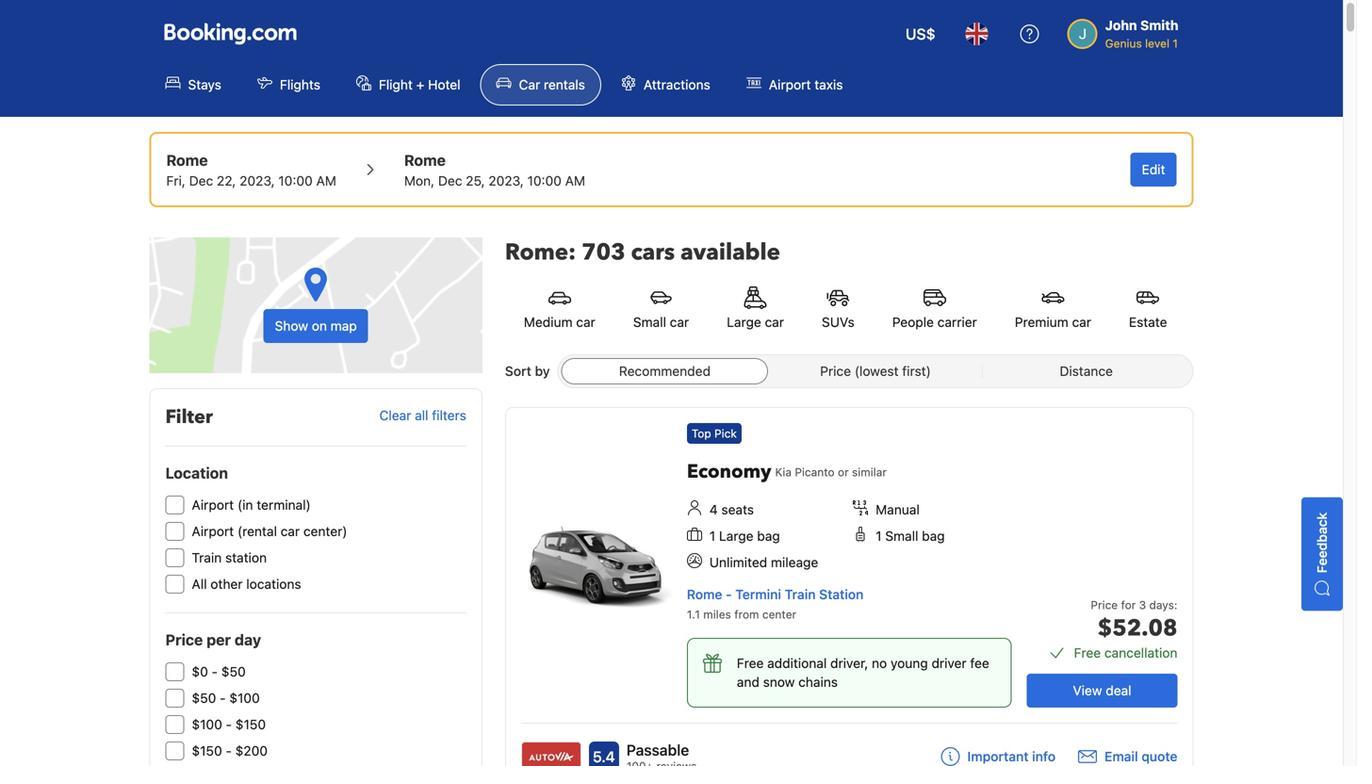 Task type: vqa. For each thing, say whether or not it's contained in the screenshot.
2023,
yes



Task type: locate. For each thing, give the bounding box(es) containing it.
small down manual
[[886, 529, 919, 544]]

1 vertical spatial large
[[719, 529, 754, 544]]

1 am from the left
[[316, 173, 337, 189]]

airport (in terminal)
[[192, 497, 311, 513]]

0 horizontal spatial $100
[[192, 717, 222, 733]]

view
[[1073, 683, 1103, 699]]

estate
[[1130, 314, 1168, 330]]

rome inside rome mon, dec 25, 2023, 10:00 am
[[404, 151, 446, 169]]

price left (lowest
[[821, 363, 851, 379]]

filter
[[165, 405, 213, 430]]

large down available
[[727, 314, 762, 330]]

large inside button
[[727, 314, 762, 330]]

small up recommended
[[633, 314, 667, 330]]

seats
[[722, 502, 754, 518]]

other
[[211, 577, 243, 592]]

free up view at the right bottom
[[1075, 645, 1101, 661]]

sort by element
[[558, 355, 1194, 388]]

per
[[207, 631, 231, 649]]

price for price for 3 days: $52.08
[[1091, 599, 1118, 612]]

large inside product card group
[[719, 529, 754, 544]]

first)
[[903, 363, 931, 379]]

10:00
[[279, 173, 313, 189], [528, 173, 562, 189]]

airport left (in
[[192, 497, 234, 513]]

1 horizontal spatial dec
[[438, 173, 462, 189]]

$150 - $200
[[192, 743, 268, 759]]

0 vertical spatial airport
[[769, 77, 811, 92]]

taxis
[[815, 77, 843, 92]]

1 horizontal spatial am
[[565, 173, 586, 189]]

0 horizontal spatial train
[[192, 550, 222, 566]]

dec for rome mon, dec 25, 2023, 10:00 am
[[438, 173, 462, 189]]

2 horizontal spatial price
[[1091, 599, 1118, 612]]

map
[[331, 318, 357, 334]]

am for rome fri, dec 22, 2023, 10:00 am
[[316, 173, 337, 189]]

free
[[1075, 645, 1101, 661], [737, 656, 764, 671]]

free for free cancellation
[[1075, 645, 1101, 661]]

level
[[1146, 37, 1170, 50]]

(rental
[[238, 524, 277, 539]]

- for $100
[[226, 717, 232, 733]]

1 right level
[[1173, 37, 1179, 50]]

1 horizontal spatial rome
[[404, 151, 446, 169]]

$50 down $0
[[192, 691, 216, 706]]

rome - termini train station 1.1 miles from center
[[687, 587, 864, 621]]

rome up fri,
[[166, 151, 208, 169]]

1 horizontal spatial bag
[[922, 529, 945, 544]]

car
[[576, 314, 596, 330], [670, 314, 689, 330], [765, 314, 785, 330], [1073, 314, 1092, 330], [281, 524, 300, 539]]

2 dec from the left
[[438, 173, 462, 189]]

airport for airport (rental car center)
[[192, 524, 234, 539]]

2023, inside rome fri, dec 22, 2023, 10:00 am
[[240, 173, 275, 189]]

on
[[312, 318, 327, 334]]

1 horizontal spatial 2023,
[[489, 173, 524, 189]]

car right medium
[[576, 314, 596, 330]]

location
[[165, 464, 228, 482]]

am inside rome mon, dec 25, 2023, 10:00 am
[[565, 173, 586, 189]]

2023, down pick-up location element
[[240, 173, 275, 189]]

0 horizontal spatial $150
[[192, 743, 222, 759]]

rome inside rome fri, dec 22, 2023, 10:00 am
[[166, 151, 208, 169]]

young
[[891, 656, 929, 671]]

0 horizontal spatial rome
[[166, 151, 208, 169]]

center
[[763, 608, 797, 621]]

price inside sort by element
[[821, 363, 851, 379]]

people carrier
[[893, 314, 978, 330]]

10:00 inside rome mon, dec 25, 2023, 10:00 am
[[528, 173, 562, 189]]

1 vertical spatial price
[[1091, 599, 1118, 612]]

2 am from the left
[[565, 173, 586, 189]]

airport
[[769, 77, 811, 92], [192, 497, 234, 513], [192, 524, 234, 539]]

- for rome
[[726, 587, 732, 603]]

day
[[235, 631, 261, 649]]

region containing medium car
[[490, 268, 1209, 351]]

unlimited
[[710, 555, 768, 570]]

economy kia picanto or similar
[[687, 459, 887, 485]]

carrier
[[938, 314, 978, 330]]

car for large car
[[765, 314, 785, 330]]

price left the 'per'
[[165, 631, 203, 649]]

0 horizontal spatial bag
[[757, 529, 780, 544]]

car right premium
[[1073, 314, 1092, 330]]

for
[[1122, 599, 1136, 612]]

0 horizontal spatial price
[[165, 631, 203, 649]]

price for price per day
[[165, 631, 203, 649]]

car left suvs
[[765, 314, 785, 330]]

10:00 for rome fri, dec 22, 2023, 10:00 am
[[279, 173, 313, 189]]

kia
[[776, 466, 792, 479]]

rome for rome fri, dec 22, 2023, 10:00 am
[[166, 151, 208, 169]]

rome fri, dec 22, 2023, 10:00 am
[[166, 151, 337, 189]]

2 2023, from the left
[[489, 173, 524, 189]]

rome up 1.1
[[687, 587, 723, 603]]

5.4
[[593, 748, 615, 766]]

- up $150 - $200
[[226, 717, 232, 733]]

rome group
[[166, 149, 337, 190], [404, 149, 586, 190]]

0 horizontal spatial dec
[[189, 173, 213, 189]]

rome up mon,
[[404, 151, 446, 169]]

1 horizontal spatial $150
[[236, 717, 266, 733]]

25,
[[466, 173, 485, 189]]

free up and
[[737, 656, 764, 671]]

fri,
[[166, 173, 186, 189]]

1 small bag
[[876, 529, 945, 544]]

terminal)
[[257, 497, 311, 513]]

all
[[192, 577, 207, 592]]

suvs button
[[803, 275, 874, 343]]

2023, down drop-off location element
[[489, 173, 524, 189]]

0 horizontal spatial 10:00
[[279, 173, 313, 189]]

show on map
[[275, 318, 357, 334]]

airport up train station
[[192, 524, 234, 539]]

airport inside skip to main content element
[[769, 77, 811, 92]]

0 vertical spatial small
[[633, 314, 667, 330]]

$150 down $100 - $150
[[192, 743, 222, 759]]

price
[[821, 363, 851, 379], [1091, 599, 1118, 612], [165, 631, 203, 649]]

$50
[[221, 664, 246, 680], [192, 691, 216, 706]]

passable
[[627, 742, 690, 760]]

economy
[[687, 459, 772, 485]]

2 horizontal spatial 1
[[1173, 37, 1179, 50]]

search summary element
[[149, 132, 1194, 207]]

medium car button
[[505, 275, 615, 343]]

car down terminal)
[[281, 524, 300, 539]]

price left for
[[1091, 599, 1118, 612]]

snow
[[763, 675, 795, 690]]

large car
[[727, 314, 785, 330]]

from
[[735, 608, 760, 621]]

2 bag from the left
[[922, 529, 945, 544]]

1 vertical spatial $150
[[192, 743, 222, 759]]

0 vertical spatial $100
[[229, 691, 260, 706]]

premium car
[[1015, 314, 1092, 330]]

2 vertical spatial airport
[[192, 524, 234, 539]]

- inside rome - termini train station 1.1 miles from center
[[726, 587, 732, 603]]

2 horizontal spatial rome
[[687, 587, 723, 603]]

am up the 703
[[565, 173, 586, 189]]

10:00 for rome mon, dec 25, 2023, 10:00 am
[[528, 173, 562, 189]]

10:00 down pick-up location element
[[279, 173, 313, 189]]

1 bag from the left
[[757, 529, 780, 544]]

1 horizontal spatial free
[[1075, 645, 1101, 661]]

-
[[726, 587, 732, 603], [212, 664, 218, 680], [220, 691, 226, 706], [226, 717, 232, 733], [226, 743, 232, 759]]

1 10:00 from the left
[[279, 173, 313, 189]]

large down the seats
[[719, 529, 754, 544]]

0 horizontal spatial 1
[[710, 529, 716, 544]]

- left $200
[[226, 743, 232, 759]]

1 vertical spatial train
[[785, 587, 816, 603]]

bag
[[757, 529, 780, 544], [922, 529, 945, 544]]

airport left taxis
[[769, 77, 811, 92]]

car inside button
[[765, 314, 785, 330]]

locations
[[246, 577, 301, 592]]

22,
[[217, 173, 236, 189]]

clear
[[380, 408, 411, 424]]

$100
[[229, 691, 260, 706], [192, 717, 222, 733]]

small
[[633, 314, 667, 330], [886, 529, 919, 544]]

1 down 4
[[710, 529, 716, 544]]

$150 up $200
[[236, 717, 266, 733]]

1 horizontal spatial rome group
[[404, 149, 586, 190]]

1 dec from the left
[[189, 173, 213, 189]]

1 horizontal spatial small
[[886, 529, 919, 544]]

premium
[[1015, 314, 1069, 330]]

10:00 down drop-off location element
[[528, 173, 562, 189]]

top
[[692, 427, 712, 440]]

0 vertical spatial price
[[821, 363, 851, 379]]

stays
[[188, 77, 222, 92]]

2023, inside rome mon, dec 25, 2023, 10:00 am
[[489, 173, 524, 189]]

1 vertical spatial $50
[[192, 691, 216, 706]]

0 vertical spatial $50
[[221, 664, 246, 680]]

car for small car
[[670, 314, 689, 330]]

important info button
[[941, 748, 1056, 767]]

0 vertical spatial large
[[727, 314, 762, 330]]

price inside price for 3 days: $52.08
[[1091, 599, 1118, 612]]

1 horizontal spatial train
[[785, 587, 816, 603]]

rome
[[166, 151, 208, 169], [404, 151, 446, 169], [687, 587, 723, 603]]

1 2023, from the left
[[240, 173, 275, 189]]

train up center
[[785, 587, 816, 603]]

station
[[225, 550, 267, 566]]

0 horizontal spatial free
[[737, 656, 764, 671]]

$100 down "$50 - $100"
[[192, 717, 222, 733]]

1.1
[[687, 608, 700, 621]]

rome:
[[505, 237, 576, 268]]

$100 - $150
[[192, 717, 266, 733]]

- down $0 - $50
[[220, 691, 226, 706]]

10:00 inside rome fri, dec 22, 2023, 10:00 am
[[279, 173, 313, 189]]

1 horizontal spatial price
[[821, 363, 851, 379]]

bag for 1 large bag
[[757, 529, 780, 544]]

1 large bag
[[710, 529, 780, 544]]

free additional driver, no young driver fee and snow chains
[[737, 656, 990, 690]]

train inside rome - termini train station 1.1 miles from center
[[785, 587, 816, 603]]

0 horizontal spatial rome group
[[166, 149, 337, 190]]

pick-up date element
[[166, 172, 337, 190]]

0 horizontal spatial small
[[633, 314, 667, 330]]

$50 up "$50 - $100"
[[221, 664, 246, 680]]

2 10:00 from the left
[[528, 173, 562, 189]]

5.4 element
[[589, 742, 619, 767]]

john
[[1106, 17, 1138, 33]]

2 vertical spatial price
[[165, 631, 203, 649]]

important
[[968, 749, 1029, 765]]

1 vertical spatial airport
[[192, 497, 234, 513]]

pick-up location element
[[166, 149, 337, 172]]

dec left 25,
[[438, 173, 462, 189]]

customer rating 5.4 passable element
[[627, 739, 697, 762]]

1 horizontal spatial 10:00
[[528, 173, 562, 189]]

and
[[737, 675, 760, 690]]

1 down manual
[[876, 529, 882, 544]]

am inside rome fri, dec 22, 2023, 10:00 am
[[316, 173, 337, 189]]

1 horizontal spatial 1
[[876, 529, 882, 544]]

am down pick-up location element
[[316, 173, 337, 189]]

0 horizontal spatial am
[[316, 173, 337, 189]]

$100 up $100 - $150
[[229, 691, 260, 706]]

cancellation
[[1105, 645, 1178, 661]]

1 vertical spatial small
[[886, 529, 919, 544]]

dec inside rome mon, dec 25, 2023, 10:00 am
[[438, 173, 462, 189]]

rome inside rome - termini train station 1.1 miles from center
[[687, 587, 723, 603]]

small inside product card group
[[886, 529, 919, 544]]

car for medium car
[[576, 314, 596, 330]]

+
[[416, 77, 425, 92]]

driver,
[[831, 656, 869, 671]]

- right $0
[[212, 664, 218, 680]]

- for $150
[[226, 743, 232, 759]]

2023, for rome mon, dec 25, 2023, 10:00 am
[[489, 173, 524, 189]]

rome: 703 cars available
[[505, 237, 781, 268]]

car up recommended
[[670, 314, 689, 330]]

- up miles
[[726, 587, 732, 603]]

john smith genius level 1
[[1106, 17, 1179, 50]]

train up all
[[192, 550, 222, 566]]

1 for 1 large bag
[[710, 529, 716, 544]]

drop-off date element
[[404, 172, 586, 190]]

free inside free additional driver, no young driver fee and snow chains
[[737, 656, 764, 671]]

0 horizontal spatial 2023,
[[240, 173, 275, 189]]

product card group
[[505, 407, 1194, 767]]

filters
[[432, 408, 467, 424]]

dec
[[189, 173, 213, 189], [438, 173, 462, 189]]

dec inside rome fri, dec 22, 2023, 10:00 am
[[189, 173, 213, 189]]

region
[[490, 268, 1209, 351]]

dec right fri,
[[189, 173, 213, 189]]



Task type: describe. For each thing, give the bounding box(es) containing it.
feedback
[[1315, 512, 1330, 573]]

quote
[[1142, 749, 1178, 765]]

(lowest
[[855, 363, 899, 379]]

train station
[[192, 550, 267, 566]]

car rentals link
[[480, 64, 602, 106]]

show on map button
[[149, 238, 483, 373]]

$0 - $50
[[192, 664, 246, 680]]

medium car
[[524, 314, 596, 330]]

distance
[[1060, 363, 1114, 379]]

free for free additional driver, no young driver fee and snow chains
[[737, 656, 764, 671]]

info
[[1033, 749, 1056, 765]]

skip to main content element
[[0, 0, 1344, 117]]

am for rome mon, dec 25, 2023, 10:00 am
[[565, 173, 586, 189]]

genius
[[1106, 37, 1143, 50]]

view deal button
[[1027, 674, 1178, 708]]

sort
[[505, 363, 532, 379]]

airport for airport (in terminal)
[[192, 497, 234, 513]]

mon,
[[404, 173, 435, 189]]

dec for rome fri, dec 22, 2023, 10:00 am
[[189, 173, 213, 189]]

days:
[[1150, 599, 1178, 612]]

stays link
[[149, 64, 238, 106]]

show
[[275, 318, 308, 334]]

fee
[[971, 656, 990, 671]]

small inside button
[[633, 314, 667, 330]]

price for price (lowest first)
[[821, 363, 851, 379]]

4
[[710, 502, 718, 518]]

rome mon, dec 25, 2023, 10:00 am
[[404, 151, 586, 189]]

airport (rental car center)
[[192, 524, 347, 539]]

$0
[[192, 664, 208, 680]]

- for $50
[[220, 691, 226, 706]]

picanto
[[795, 466, 835, 479]]

recommended
[[619, 363, 711, 379]]

rome - termini train station button
[[687, 587, 864, 603]]

edit
[[1142, 162, 1166, 177]]

flight + hotel
[[379, 77, 461, 92]]

1 for 1 small bag
[[876, 529, 882, 544]]

feedback button
[[1302, 497, 1344, 611]]

premium car button
[[996, 275, 1111, 343]]

1 vertical spatial $100
[[192, 717, 222, 733]]

available
[[681, 237, 781, 268]]

deal
[[1106, 683, 1132, 699]]

0 vertical spatial train
[[192, 550, 222, 566]]

clear all filters button
[[380, 408, 467, 424]]

top pick
[[692, 427, 737, 440]]

0 vertical spatial $150
[[236, 717, 266, 733]]

by
[[535, 363, 550, 379]]

view deal
[[1073, 683, 1132, 699]]

additional
[[768, 656, 827, 671]]

rome for rome mon, dec 25, 2023, 10:00 am
[[404, 151, 446, 169]]

people carrier button
[[874, 275, 996, 343]]

flights
[[280, 77, 321, 92]]

hotel
[[428, 77, 461, 92]]

1 horizontal spatial $50
[[221, 664, 246, 680]]

email quote
[[1105, 749, 1178, 765]]

free cancellation
[[1075, 645, 1178, 661]]

supplied by autovia image
[[522, 743, 581, 767]]

drop-off location element
[[404, 149, 586, 172]]

suvs
[[822, 314, 855, 330]]

4 seats
[[710, 502, 754, 518]]

station
[[820, 587, 864, 603]]

email quote button
[[1079, 748, 1178, 767]]

car rentals
[[519, 77, 585, 92]]

miles
[[704, 608, 732, 621]]

airport taxis link
[[731, 64, 859, 106]]

1 horizontal spatial $100
[[229, 691, 260, 706]]

clear all filters
[[380, 408, 467, 424]]

2 rome group from the left
[[404, 149, 586, 190]]

bag for 1 small bag
[[922, 529, 945, 544]]

flights link
[[241, 64, 337, 106]]

price for 3 days: $52.08
[[1091, 599, 1178, 644]]

$50 - $100
[[192, 691, 260, 706]]

703
[[582, 237, 626, 268]]

1 inside john smith genius level 1
[[1173, 37, 1179, 50]]

cars
[[631, 237, 675, 268]]

no
[[872, 656, 888, 671]]

car for premium car
[[1073, 314, 1092, 330]]

1 rome group from the left
[[166, 149, 337, 190]]

estate button
[[1111, 275, 1187, 343]]

rome for rome - termini train station 1.1 miles from center
[[687, 587, 723, 603]]

all
[[415, 408, 429, 424]]

airport for airport taxis
[[769, 77, 811, 92]]

$200
[[235, 743, 268, 759]]

airport taxis
[[769, 77, 843, 92]]

- for $0
[[212, 664, 218, 680]]

attractions
[[644, 77, 711, 92]]

unlimited mileage
[[710, 555, 819, 570]]

3
[[1140, 599, 1147, 612]]

flight
[[379, 77, 413, 92]]

edit button
[[1131, 153, 1177, 187]]

email
[[1105, 749, 1139, 765]]

price (lowest first)
[[821, 363, 931, 379]]

2023, for rome fri, dec 22, 2023, 10:00 am
[[240, 173, 275, 189]]

all other locations
[[192, 577, 301, 592]]

large car button
[[708, 275, 803, 343]]

0 horizontal spatial $50
[[192, 691, 216, 706]]



